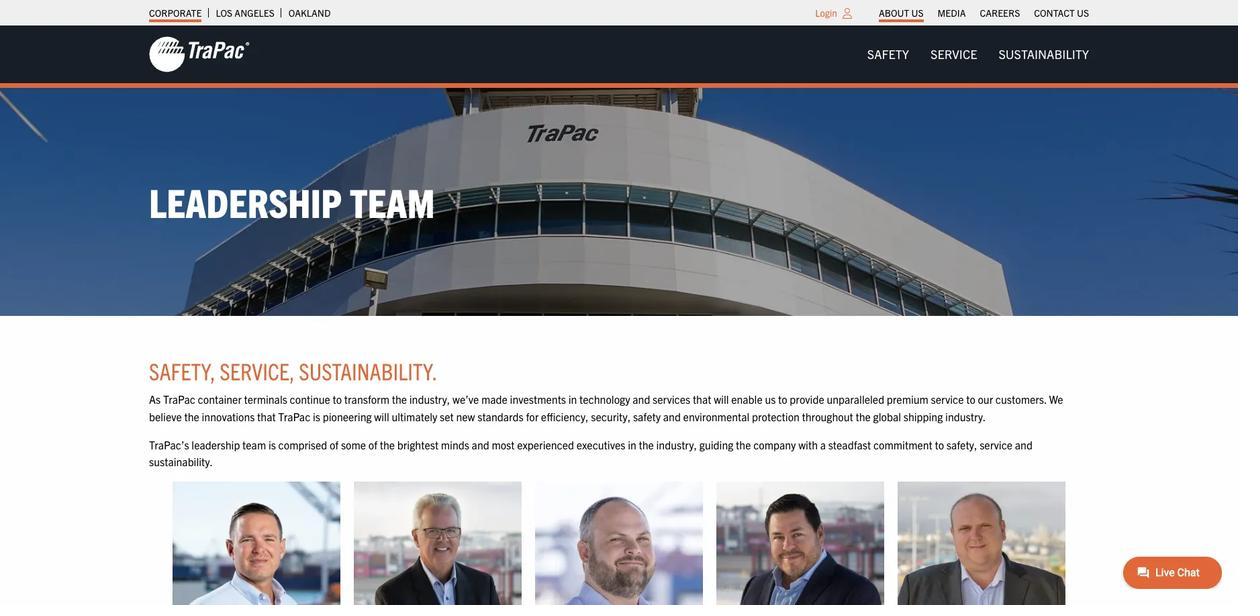 Task type: locate. For each thing, give the bounding box(es) containing it.
in right executives
[[628, 438, 636, 452]]

trapac
[[163, 393, 195, 407], [278, 410, 310, 424]]

0 horizontal spatial service
[[931, 393, 964, 407]]

sustainability.
[[299, 357, 437, 386]]

0 horizontal spatial in
[[569, 393, 577, 407]]

us right contact
[[1077, 7, 1089, 19]]

and up "safety"
[[633, 393, 650, 407]]

industry,
[[409, 393, 450, 407], [656, 438, 697, 452]]

0 horizontal spatial of
[[330, 438, 339, 452]]

service right safety, on the right of page
[[980, 438, 1013, 452]]

1 vertical spatial menu bar
[[857, 41, 1100, 68]]

los angeles link
[[216, 3, 275, 22]]

will down transform
[[374, 410, 389, 424]]

is down continue
[[313, 410, 320, 424]]

0 vertical spatial is
[[313, 410, 320, 424]]

to left safety, on the right of page
[[935, 438, 944, 452]]

enable
[[731, 393, 763, 407]]

made
[[482, 393, 508, 407]]

service
[[931, 46, 977, 62]]

menu bar containing about us
[[872, 3, 1096, 22]]

1 vertical spatial in
[[628, 438, 636, 452]]

1 horizontal spatial service
[[980, 438, 1013, 452]]

us for about us
[[912, 7, 924, 19]]

0 vertical spatial menu bar
[[872, 3, 1096, 22]]

is
[[313, 410, 320, 424], [269, 438, 276, 452]]

menu bar
[[872, 3, 1096, 22], [857, 41, 1100, 68]]

service
[[931, 393, 964, 407], [980, 438, 1013, 452]]

industry, left guiding
[[656, 438, 697, 452]]

of
[[330, 438, 339, 452], [369, 438, 377, 452]]

1 vertical spatial is
[[269, 438, 276, 452]]

service inside trapac's leadership team is comprised of some of the brightest minds and most experienced executives in the industry, guiding the company with a steadfast commitment to safety, service and sustainability.
[[980, 438, 1013, 452]]

safety, service, sustainability. main content
[[136, 357, 1103, 606]]

1 horizontal spatial of
[[369, 438, 377, 452]]

us for contact us
[[1077, 7, 1089, 19]]

the
[[392, 393, 407, 407], [184, 410, 199, 424], [856, 410, 871, 424], [380, 438, 395, 452], [639, 438, 654, 452], [736, 438, 751, 452]]

and down customers.
[[1015, 438, 1033, 452]]

1 horizontal spatial us
[[1077, 7, 1089, 19]]

shipping
[[904, 410, 943, 424]]

terminals
[[244, 393, 287, 407]]

1 horizontal spatial that
[[693, 393, 712, 407]]

as
[[149, 393, 161, 407]]

of right some on the left bottom of page
[[369, 438, 377, 452]]

will
[[714, 393, 729, 407], [374, 410, 389, 424]]

company
[[754, 438, 796, 452]]

1 horizontal spatial will
[[714, 393, 729, 407]]

sustainability.
[[149, 455, 213, 469]]

investments
[[510, 393, 566, 407]]

industry, inside trapac's leadership team is comprised of some of the brightest minds and most experienced executives in the industry, guiding the company with a steadfast commitment to safety, service and sustainability.
[[656, 438, 697, 452]]

premium
[[887, 393, 929, 407]]

1 horizontal spatial is
[[313, 410, 320, 424]]

leadership team
[[149, 177, 435, 227]]

minds
[[441, 438, 469, 452]]

steadfast
[[828, 438, 871, 452]]

contact
[[1034, 7, 1075, 19]]

0 vertical spatial industry,
[[409, 393, 450, 407]]

and
[[633, 393, 650, 407], [663, 410, 681, 424], [472, 438, 489, 452], [1015, 438, 1033, 452]]

us
[[912, 7, 924, 19], [1077, 7, 1089, 19]]

1 horizontal spatial trapac
[[278, 410, 310, 424]]

menu bar up service
[[872, 3, 1096, 22]]

1 us from the left
[[912, 7, 924, 19]]

0 horizontal spatial us
[[912, 7, 924, 19]]

guiding
[[700, 438, 734, 452]]

to inside trapac's leadership team is comprised of some of the brightest minds and most experienced executives in the industry, guiding the company with a steadfast commitment to safety, service and sustainability.
[[935, 438, 944, 452]]

is right team
[[269, 438, 276, 452]]

that
[[693, 393, 712, 407], [257, 410, 276, 424]]

the down unparalleled
[[856, 410, 871, 424]]

in inside as trapac container terminals continue to transform the industry, we've made investments in technology and services that will enable us to provide unparalleled premium service to our customers. we believe the innovations that trapac is pioneering will ultimately set new standards for efficiency, security, safety and environmental protection throughout the global shipping industry.
[[569, 393, 577, 407]]

login
[[815, 7, 837, 19]]

believe
[[149, 410, 182, 424]]

to
[[333, 393, 342, 407], [778, 393, 788, 407], [966, 393, 976, 407], [935, 438, 944, 452]]

is inside as trapac container terminals continue to transform the industry, we've made investments in technology and services that will enable us to provide unparalleled premium service to our customers. we believe the innovations that trapac is pioneering will ultimately set new standards for efficiency, security, safety and environmental protection throughout the global shipping industry.
[[313, 410, 320, 424]]

1 vertical spatial industry,
[[656, 438, 697, 452]]

2 us from the left
[[1077, 7, 1089, 19]]

to right us
[[778, 393, 788, 407]]

1 vertical spatial will
[[374, 410, 389, 424]]

of left some on the left bottom of page
[[330, 438, 339, 452]]

0 horizontal spatial trapac
[[163, 393, 195, 407]]

brightest
[[397, 438, 439, 452]]

1 horizontal spatial industry,
[[656, 438, 697, 452]]

0 horizontal spatial is
[[269, 438, 276, 452]]

2 of from the left
[[369, 438, 377, 452]]

0 vertical spatial trapac
[[163, 393, 195, 407]]

oakland link
[[289, 3, 331, 22]]

1 horizontal spatial in
[[628, 438, 636, 452]]

0 vertical spatial service
[[931, 393, 964, 407]]

leadership
[[192, 438, 240, 452]]

1 vertical spatial trapac
[[278, 410, 310, 424]]

1 vertical spatial service
[[980, 438, 1013, 452]]

experienced
[[517, 438, 574, 452]]

0 horizontal spatial will
[[374, 410, 389, 424]]

0 horizontal spatial industry,
[[409, 393, 450, 407]]

and left most
[[472, 438, 489, 452]]

in up efficiency,
[[569, 393, 577, 407]]

safety,
[[947, 438, 977, 452]]

industry, up ultimately
[[409, 393, 450, 407]]

0 horizontal spatial that
[[257, 410, 276, 424]]

is inside trapac's leadership team is comprised of some of the brightest minds and most experienced executives in the industry, guiding the company with a steadfast commitment to safety, service and sustainability.
[[269, 438, 276, 452]]

ultimately
[[392, 410, 437, 424]]

the down "safety"
[[639, 438, 654, 452]]

the left brightest
[[380, 438, 395, 452]]

safety,
[[149, 357, 216, 386]]

service up industry.
[[931, 393, 964, 407]]

a
[[820, 438, 826, 452]]

0 vertical spatial in
[[569, 393, 577, 407]]

us right 'about'
[[912, 7, 924, 19]]

comprised
[[278, 438, 327, 452]]

in
[[569, 393, 577, 407], [628, 438, 636, 452]]

the right guiding
[[736, 438, 751, 452]]

menu bar down careers
[[857, 41, 1100, 68]]

0 vertical spatial that
[[693, 393, 712, 407]]

0 vertical spatial will
[[714, 393, 729, 407]]

trapac down continue
[[278, 410, 310, 424]]

safety, service, sustainability.
[[149, 357, 437, 386]]

service inside as trapac container terminals continue to transform the industry, we've made investments in technology and services that will enable us to provide unparalleled premium service to our customers. we believe the innovations that trapac is pioneering will ultimately set new standards for efficiency, security, safety and environmental protection throughout the global shipping industry.
[[931, 393, 964, 407]]

some
[[341, 438, 366, 452]]

standards
[[478, 410, 524, 424]]

contact us link
[[1034, 3, 1089, 22]]

with
[[799, 438, 818, 452]]

that up environmental
[[693, 393, 712, 407]]

technology
[[580, 393, 630, 407]]

trapac up believe on the left
[[163, 393, 195, 407]]

that down the terminals
[[257, 410, 276, 424]]

safety link
[[857, 41, 920, 68]]

will up environmental
[[714, 393, 729, 407]]

leadership
[[149, 177, 342, 227]]

1 of from the left
[[330, 438, 339, 452]]



Task type: vqa. For each thing, say whether or not it's contained in the screenshot.
the top service
yes



Task type: describe. For each thing, give the bounding box(es) containing it.
customers.
[[996, 393, 1047, 407]]

corporate image
[[149, 36, 250, 73]]

environmental
[[683, 410, 750, 424]]

throughout
[[802, 410, 853, 424]]

about us
[[879, 7, 924, 19]]

industry, inside as trapac container terminals continue to transform the industry, we've made investments in technology and services that will enable us to provide unparalleled premium service to our customers. we believe the innovations that trapac is pioneering will ultimately set new standards for efficiency, security, safety and environmental protection throughout the global shipping industry.
[[409, 393, 450, 407]]

our
[[978, 393, 993, 407]]

most
[[492, 438, 515, 452]]

container
[[198, 393, 242, 407]]

industry.
[[946, 410, 986, 424]]

we've
[[453, 393, 479, 407]]

corporate link
[[149, 3, 202, 22]]

unparalleled
[[827, 393, 885, 407]]

sustainability
[[999, 46, 1089, 62]]

trapac's leadership team is comprised of some of the brightest minds and most experienced executives in the industry, guiding the company with a steadfast commitment to safety, service and sustainability.
[[149, 438, 1033, 469]]

careers link
[[980, 3, 1020, 22]]

angeles
[[235, 7, 275, 19]]

security,
[[591, 410, 631, 424]]

about
[[879, 7, 909, 19]]

light image
[[843, 8, 852, 19]]

provide
[[790, 393, 824, 407]]

transform
[[344, 393, 390, 407]]

corporate
[[149, 7, 202, 19]]

in inside trapac's leadership team is comprised of some of the brightest minds and most experienced executives in the industry, guiding the company with a steadfast commitment to safety, service and sustainability.
[[628, 438, 636, 452]]

we
[[1049, 393, 1063, 407]]

us
[[765, 393, 776, 407]]

safety
[[633, 410, 661, 424]]

the right believe on the left
[[184, 410, 199, 424]]

innovations
[[202, 410, 255, 424]]

trapac's
[[149, 438, 189, 452]]

careers
[[980, 7, 1020, 19]]

safety
[[868, 46, 909, 62]]

team
[[242, 438, 266, 452]]

sustainability link
[[988, 41, 1100, 68]]

los
[[216, 7, 232, 19]]

contact us
[[1034, 7, 1089, 19]]

menu bar containing safety
[[857, 41, 1100, 68]]

new
[[456, 410, 475, 424]]

oakland
[[289, 7, 331, 19]]

team
[[350, 177, 435, 227]]

los angeles
[[216, 7, 275, 19]]

to left our
[[966, 393, 976, 407]]

set
[[440, 410, 454, 424]]

services
[[653, 393, 691, 407]]

and down "services"
[[663, 410, 681, 424]]

service,
[[220, 357, 295, 386]]

about us link
[[879, 3, 924, 22]]

continue
[[290, 393, 330, 407]]

login link
[[815, 7, 837, 19]]

executives
[[577, 438, 626, 452]]

efficiency,
[[541, 410, 589, 424]]

1 vertical spatial that
[[257, 410, 276, 424]]

global
[[873, 410, 901, 424]]

to up pioneering
[[333, 393, 342, 407]]

as trapac container terminals continue to transform the industry, we've made investments in technology and services that will enable us to provide unparalleled premium service to our customers. we believe the innovations that trapac is pioneering will ultimately set new standards for efficiency, security, safety and environmental protection throughout the global shipping industry.
[[149, 393, 1063, 424]]

media link
[[938, 3, 966, 22]]

protection
[[752, 410, 800, 424]]

media
[[938, 7, 966, 19]]

commitment
[[874, 438, 933, 452]]

for
[[526, 410, 539, 424]]

pioneering
[[323, 410, 372, 424]]

service link
[[920, 41, 988, 68]]

the up ultimately
[[392, 393, 407, 407]]



